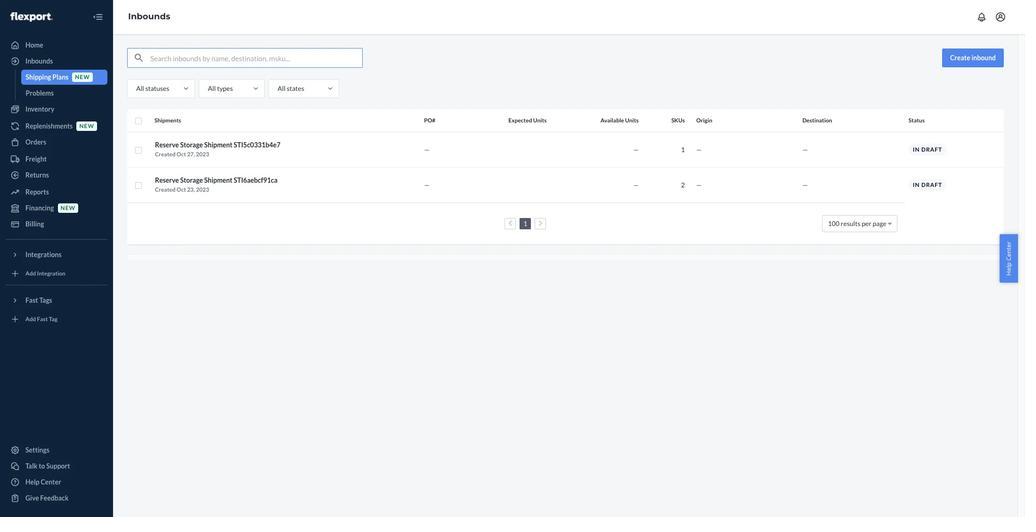 Task type: vqa. For each thing, say whether or not it's contained in the screenshot.
3rd square image
yes



Task type: locate. For each thing, give the bounding box(es) containing it.
1 2023 from the top
[[196, 151, 209, 158]]

all states
[[278, 84, 304, 92]]

returns
[[25, 171, 49, 179]]

0 vertical spatial reserve
[[155, 141, 179, 149]]

2 in draft from the top
[[913, 181, 942, 189]]

2023
[[196, 151, 209, 158], [196, 186, 209, 193]]

0 horizontal spatial 1
[[524, 219, 527, 227]]

0 vertical spatial help center
[[1005, 242, 1013, 276]]

1 vertical spatial created
[[155, 186, 176, 193]]

1 vertical spatial in draft
[[913, 181, 942, 189]]

in draft
[[913, 146, 942, 153], [913, 181, 942, 189]]

storage up "23,"
[[180, 176, 203, 184]]

2 in from the top
[[913, 181, 920, 189]]

units right expected
[[533, 117, 547, 124]]

oct left 27,
[[177, 151, 186, 158]]

new up orders link at top left
[[79, 123, 94, 130]]

all
[[136, 84, 144, 92], [208, 84, 216, 92], [278, 84, 285, 92]]

0 vertical spatial inbounds
[[128, 11, 170, 22]]

problems link
[[21, 86, 107, 101]]

reports link
[[6, 185, 107, 200]]

inbounds link
[[128, 11, 170, 22], [6, 54, 107, 69]]

0 vertical spatial add
[[25, 270, 36, 277]]

all left types
[[208, 84, 216, 92]]

1 in from the top
[[913, 146, 920, 153]]

1 vertical spatial storage
[[180, 176, 203, 184]]

new for replenishments
[[79, 123, 94, 130]]

square image
[[135, 146, 142, 154], [135, 182, 142, 189]]

0 horizontal spatial help center
[[25, 478, 61, 486]]

1 vertical spatial new
[[79, 123, 94, 130]]

0 vertical spatial square image
[[135, 146, 142, 154]]

1 horizontal spatial inbounds link
[[128, 11, 170, 22]]

inventory
[[25, 105, 54, 113]]

results
[[841, 219, 860, 227]]

support
[[46, 462, 70, 470]]

shipment for sti5c0331b4e7
[[204, 141, 232, 149]]

2 created from the top
[[155, 186, 176, 193]]

1 vertical spatial inbounds
[[25, 57, 53, 65]]

returns link
[[6, 168, 107, 183]]

1 horizontal spatial 1
[[681, 145, 685, 153]]

square image for reserve storage shipment sti6aebcf91ca
[[135, 182, 142, 189]]

help center
[[1005, 242, 1013, 276], [25, 478, 61, 486]]

talk to support button
[[6, 459, 107, 474]]

0 vertical spatial in draft
[[913, 146, 942, 153]]

shipment
[[204, 141, 232, 149], [204, 176, 232, 184]]

1 vertical spatial fast
[[37, 316, 48, 323]]

close navigation image
[[92, 11, 104, 23]]

2023 inside reserve storage shipment sti5c0331b4e7 created oct 27, 2023
[[196, 151, 209, 158]]

reserve for reserve storage shipment sti6aebcf91ca
[[155, 176, 179, 184]]

1 add from the top
[[25, 270, 36, 277]]

square image for reserve storage shipment sti5c0331b4e7
[[135, 146, 142, 154]]

0 vertical spatial center
[[1005, 242, 1013, 261]]

draft
[[921, 146, 942, 153], [921, 181, 942, 189]]

0 horizontal spatial inbounds
[[25, 57, 53, 65]]

in draft for 2
[[913, 181, 942, 189]]

tags
[[39, 296, 52, 304]]

storage
[[180, 141, 203, 149], [180, 176, 203, 184]]

created left "23,"
[[155, 186, 176, 193]]

1 oct from the top
[[177, 151, 186, 158]]

reserve
[[155, 141, 179, 149], [155, 176, 179, 184]]

created inside reserve storage shipment sti6aebcf91ca created oct 23, 2023
[[155, 186, 176, 193]]

add for add fast tag
[[25, 316, 36, 323]]

2 2023 from the top
[[196, 186, 209, 193]]

reserve storage shipment sti6aebcf91ca created oct 23, 2023
[[155, 176, 278, 193]]

1 vertical spatial reserve
[[155, 176, 179, 184]]

all statuses
[[136, 84, 169, 92]]

0 vertical spatial fast
[[25, 296, 38, 304]]

1 horizontal spatial help
[[1005, 262, 1013, 276]]

2023 inside reserve storage shipment sti6aebcf91ca created oct 23, 2023
[[196, 186, 209, 193]]

created inside reserve storage shipment sti5c0331b4e7 created oct 27, 2023
[[155, 151, 176, 158]]

2 all from the left
[[208, 84, 216, 92]]

2 add from the top
[[25, 316, 36, 323]]

create inbound
[[950, 54, 996, 62]]

units
[[533, 117, 547, 124], [625, 117, 639, 124]]

settings link
[[6, 443, 107, 458]]

statuses
[[145, 84, 169, 92]]

new
[[75, 74, 90, 81], [79, 123, 94, 130], [61, 205, 75, 212]]

1 horizontal spatial help center
[[1005, 242, 1013, 276]]

oct
[[177, 151, 186, 158], [177, 186, 186, 193]]

oct left "23,"
[[177, 186, 186, 193]]

2 draft from the top
[[921, 181, 942, 189]]

1 vertical spatial draft
[[921, 181, 942, 189]]

2 horizontal spatial all
[[278, 84, 285, 92]]

units for expected units
[[533, 117, 547, 124]]

0 horizontal spatial help
[[25, 478, 39, 486]]

1 units from the left
[[533, 117, 547, 124]]

integrations button
[[6, 247, 107, 262]]

3 all from the left
[[278, 84, 285, 92]]

1 reserve from the top
[[155, 141, 179, 149]]

created
[[155, 151, 176, 158], [155, 186, 176, 193]]

1 draft from the top
[[921, 146, 942, 153]]

fast left tags
[[25, 296, 38, 304]]

reserve inside reserve storage shipment sti6aebcf91ca created oct 23, 2023
[[155, 176, 179, 184]]

in
[[913, 146, 920, 153], [913, 181, 920, 189]]

1 vertical spatial 1
[[524, 219, 527, 227]]

talk
[[25, 462, 37, 470]]

shipment left sti5c0331b4e7
[[204, 141, 232, 149]]

skus
[[671, 117, 685, 124]]

1 horizontal spatial units
[[625, 117, 639, 124]]

states
[[287, 84, 304, 92]]

to
[[39, 462, 45, 470]]

add down fast tags
[[25, 316, 36, 323]]

1 vertical spatial shipment
[[204, 176, 232, 184]]

1 vertical spatial oct
[[177, 186, 186, 193]]

1 vertical spatial add
[[25, 316, 36, 323]]

1 right chevron left 'icon'
[[524, 219, 527, 227]]

center
[[1005, 242, 1013, 261], [41, 478, 61, 486]]

0 vertical spatial created
[[155, 151, 176, 158]]

1 vertical spatial inbounds link
[[6, 54, 107, 69]]

reserve inside reserve storage shipment sti5c0331b4e7 created oct 27, 2023
[[155, 141, 179, 149]]

1 down skus
[[681, 145, 685, 153]]

0 horizontal spatial all
[[136, 84, 144, 92]]

square image
[[135, 117, 142, 125]]

create inbound button
[[942, 49, 1004, 67]]

1 square image from the top
[[135, 146, 142, 154]]

create
[[950, 54, 970, 62]]

new down reports link
[[61, 205, 75, 212]]

shipment down reserve storage shipment sti5c0331b4e7 created oct 27, 2023
[[204, 176, 232, 184]]

draft for 2
[[921, 181, 942, 189]]

settings
[[25, 446, 49, 454]]

freight
[[25, 155, 47, 163]]

created left 27,
[[155, 151, 176, 158]]

fast left tag
[[37, 316, 48, 323]]

fast
[[25, 296, 38, 304], [37, 316, 48, 323]]

2 shipment from the top
[[204, 176, 232, 184]]

1 vertical spatial help center
[[25, 478, 61, 486]]

2 oct from the top
[[177, 186, 186, 193]]

2 storage from the top
[[180, 176, 203, 184]]

0 vertical spatial storage
[[180, 141, 203, 149]]

1 in draft from the top
[[913, 146, 942, 153]]

oct inside reserve storage shipment sti5c0331b4e7 created oct 27, 2023
[[177, 151, 186, 158]]

expected
[[508, 117, 532, 124]]

new right plans
[[75, 74, 90, 81]]

1 shipment from the top
[[204, 141, 232, 149]]

add
[[25, 270, 36, 277], [25, 316, 36, 323]]

chevron right image
[[538, 220, 543, 227]]

2 reserve from the top
[[155, 176, 179, 184]]

0 vertical spatial help
[[1005, 262, 1013, 276]]

0 vertical spatial new
[[75, 74, 90, 81]]

inbound
[[972, 54, 996, 62]]

1 vertical spatial 2023
[[196, 186, 209, 193]]

inbounds
[[128, 11, 170, 22], [25, 57, 53, 65]]

reserve storage shipment sti5c0331b4e7 created oct 27, 2023
[[155, 141, 280, 158]]

1 storage from the top
[[180, 141, 203, 149]]

—
[[424, 145, 430, 153], [633, 145, 639, 153], [696, 145, 702, 153], [802, 145, 808, 153], [424, 181, 430, 189], [633, 181, 639, 189], [696, 181, 702, 189], [802, 181, 808, 189]]

fast inside dropdown button
[[25, 296, 38, 304]]

2 square image from the top
[[135, 182, 142, 189]]

oct inside reserve storage shipment sti6aebcf91ca created oct 23, 2023
[[177, 186, 186, 193]]

2 vertical spatial new
[[61, 205, 75, 212]]

1 created from the top
[[155, 151, 176, 158]]

0 vertical spatial 2023
[[196, 151, 209, 158]]

0 vertical spatial shipment
[[204, 141, 232, 149]]

1
[[681, 145, 685, 153], [524, 219, 527, 227]]

orders
[[25, 138, 46, 146]]

storage inside reserve storage shipment sti5c0331b4e7 created oct 27, 2023
[[180, 141, 203, 149]]

storage up 27,
[[180, 141, 203, 149]]

0 vertical spatial inbounds link
[[128, 11, 170, 22]]

1 horizontal spatial all
[[208, 84, 216, 92]]

0 horizontal spatial units
[[533, 117, 547, 124]]

shipment inside reserve storage shipment sti5c0331b4e7 created oct 27, 2023
[[204, 141, 232, 149]]

add fast tag link
[[6, 312, 107, 327]]

100
[[828, 219, 840, 227]]

1 horizontal spatial center
[[1005, 242, 1013, 261]]

0 vertical spatial oct
[[177, 151, 186, 158]]

reserve for reserve storage shipment sti5c0331b4e7
[[155, 141, 179, 149]]

units right available
[[625, 117, 639, 124]]

reports
[[25, 188, 49, 196]]

in for 2
[[913, 181, 920, 189]]

1 all from the left
[[136, 84, 144, 92]]

help center button
[[1000, 234, 1018, 283]]

1 vertical spatial help
[[25, 478, 39, 486]]

0 horizontal spatial center
[[41, 478, 61, 486]]

draft for 1
[[921, 146, 942, 153]]

shipment inside reserve storage shipment sti6aebcf91ca created oct 23, 2023
[[204, 176, 232, 184]]

0 vertical spatial in
[[913, 146, 920, 153]]

all left statuses
[[136, 84, 144, 92]]

0 vertical spatial draft
[[921, 146, 942, 153]]

in draft for 1
[[913, 146, 942, 153]]

billing
[[25, 220, 44, 228]]

add left integration
[[25, 270, 36, 277]]

1 vertical spatial in
[[913, 181, 920, 189]]

origin
[[696, 117, 712, 124]]

all left states
[[278, 84, 285, 92]]

2 units from the left
[[625, 117, 639, 124]]

2023 for sti6aebcf91ca
[[196, 186, 209, 193]]

all types
[[208, 84, 233, 92]]

home
[[25, 41, 43, 49]]

1 vertical spatial square image
[[135, 182, 142, 189]]

available
[[601, 117, 624, 124]]

2023 right "23,"
[[196, 186, 209, 193]]

2023 for sti5c0331b4e7
[[196, 151, 209, 158]]

help
[[1005, 262, 1013, 276], [25, 478, 39, 486]]

1 vertical spatial center
[[41, 478, 61, 486]]

shipping
[[26, 73, 51, 81]]

0 horizontal spatial inbounds link
[[6, 54, 107, 69]]

freight link
[[6, 152, 107, 167]]

storage inside reserve storage shipment sti6aebcf91ca created oct 23, 2023
[[180, 176, 203, 184]]

add integration link
[[6, 266, 107, 281]]

2023 right 27,
[[196, 151, 209, 158]]

help inside button
[[1005, 262, 1013, 276]]



Task type: describe. For each thing, give the bounding box(es) containing it.
sti5c0331b4e7
[[234, 141, 280, 149]]

0 vertical spatial 1
[[681, 145, 685, 153]]

1 horizontal spatial inbounds
[[128, 11, 170, 22]]

plans
[[52, 73, 68, 81]]

shipment for sti6aebcf91ca
[[204, 176, 232, 184]]

feedback
[[40, 494, 69, 502]]

27,
[[187, 151, 195, 158]]

units for available units
[[625, 117, 639, 124]]

page
[[873, 219, 887, 227]]

fast tags button
[[6, 293, 107, 308]]

chevron left image
[[508, 220, 512, 227]]

integrations
[[25, 251, 62, 259]]

open account menu image
[[995, 11, 1006, 23]]

center inside button
[[1005, 242, 1013, 261]]

open notifications image
[[976, 11, 987, 23]]

new for shipping plans
[[75, 74, 90, 81]]

created for reserve storage shipment sti6aebcf91ca
[[155, 186, 176, 193]]

all for all types
[[208, 84, 216, 92]]

inventory link
[[6, 102, 107, 117]]

per
[[862, 219, 872, 227]]

oct for reserve storage shipment sti6aebcf91ca
[[177, 186, 186, 193]]

types
[[217, 84, 233, 92]]

23,
[[187, 186, 195, 193]]

new for financing
[[61, 205, 75, 212]]

home link
[[6, 38, 107, 53]]

add for add integration
[[25, 270, 36, 277]]

destination
[[802, 117, 832, 124]]

created for reserve storage shipment sti5c0331b4e7
[[155, 151, 176, 158]]

1 link
[[522, 219, 529, 227]]

all for all statuses
[[136, 84, 144, 92]]

give
[[25, 494, 39, 502]]

add fast tag
[[25, 316, 57, 323]]

oct for reserve storage shipment sti5c0331b4e7
[[177, 151, 186, 158]]

give feedback
[[25, 494, 69, 502]]

problems
[[26, 89, 54, 97]]

all for all states
[[278, 84, 285, 92]]

storage for reserve storage shipment sti5c0331b4e7
[[180, 141, 203, 149]]

Search inbounds by name, destination, msku... text field
[[150, 49, 362, 67]]

talk to support
[[25, 462, 70, 470]]

fast tags
[[25, 296, 52, 304]]

shipping plans
[[26, 73, 68, 81]]

po#
[[424, 117, 435, 124]]

billing link
[[6, 217, 107, 232]]

integration
[[37, 270, 65, 277]]

storage for reserve storage shipment sti6aebcf91ca
[[180, 176, 203, 184]]

flexport logo image
[[10, 12, 53, 22]]

in for 1
[[913, 146, 920, 153]]

100 results per page
[[828, 219, 887, 227]]

status
[[909, 117, 925, 124]]

help center link
[[6, 475, 107, 490]]

add integration
[[25, 270, 65, 277]]

shipments
[[155, 117, 181, 124]]

sti6aebcf91ca
[[234, 176, 278, 184]]

available units
[[601, 117, 639, 124]]

2
[[681, 181, 685, 189]]

100 results per page option
[[828, 219, 887, 227]]

give feedback button
[[6, 491, 107, 506]]

financing
[[25, 204, 54, 212]]

orders link
[[6, 135, 107, 150]]

help center inside button
[[1005, 242, 1013, 276]]

replenishments
[[25, 122, 73, 130]]

expected units
[[508, 117, 547, 124]]

tag
[[49, 316, 57, 323]]



